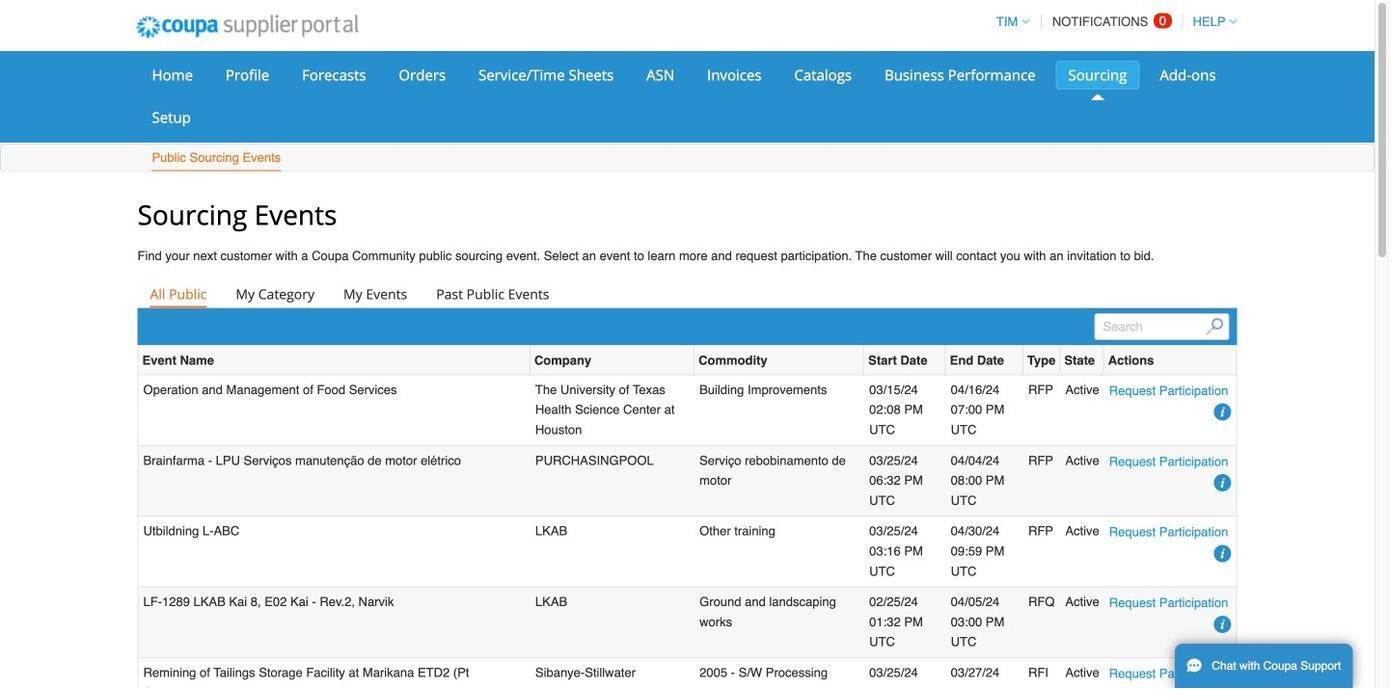 Task type: vqa. For each thing, say whether or not it's contained in the screenshot.
Coupa Supplier Portal image
yes



Task type: describe. For each thing, give the bounding box(es) containing it.
Search text field
[[1095, 313, 1230, 340]]

coupa supplier portal image
[[123, 3, 372, 51]]

search image
[[1206, 318, 1224, 336]]



Task type: locate. For each thing, give the bounding box(es) containing it.
navigation
[[988, 3, 1238, 41]]

tab list
[[138, 281, 1238, 308]]



